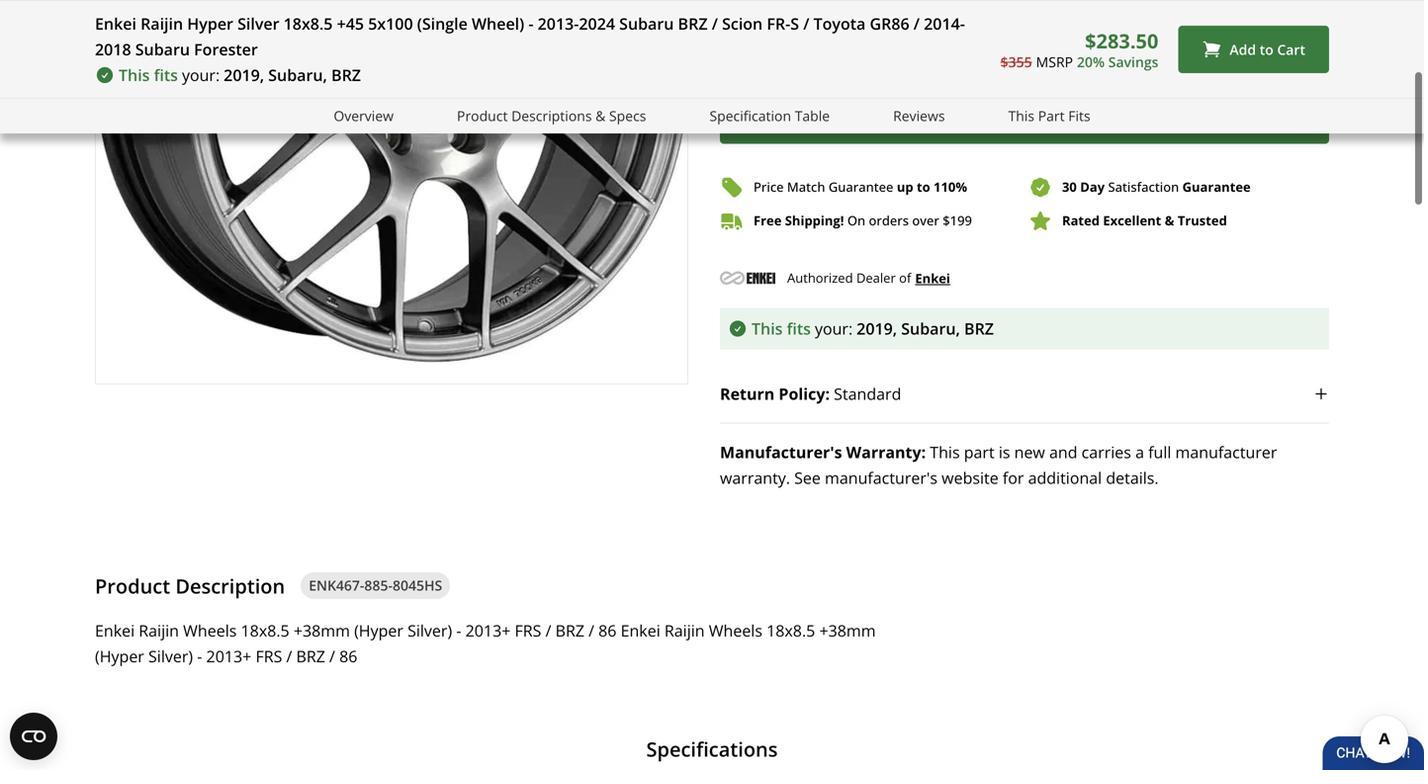 Task type: locate. For each thing, give the bounding box(es) containing it.
1 horizontal spatial subaru
[[619, 13, 674, 34]]

raijin for hyper
[[141, 13, 183, 34]]

add to cart button
[[1178, 26, 1329, 73], [720, 96, 1329, 144]]

1 vertical spatial 2019,
[[857, 318, 897, 339]]

silver
[[237, 13, 279, 34]]

specification table link
[[710, 105, 830, 127]]

specification table
[[710, 106, 830, 125]]

product descriptions & specs
[[457, 106, 646, 125]]

1 horizontal spatial subaru,
[[901, 318, 960, 339]]

1 vertical spatial add to cart button
[[720, 96, 1329, 144]]

guarantee up free shipping! on orders over $ 199 on the top right of page
[[829, 178, 894, 196]]

enkei raijin hyper silver 18x8.5 +45 5x100 (single wheel) - 2013-2024 subaru brz / scion fr-s / toyota gr86 / 2014- 2018 subaru forester
[[95, 13, 965, 60]]

this down 2018
[[119, 64, 150, 86]]

0 vertical spatial frs
[[515, 620, 541, 641]]

this left the part on the right bottom of page
[[930, 441, 960, 463]]

enkei
[[95, 13, 136, 34], [915, 269, 950, 287], [95, 620, 135, 641], [621, 620, 660, 641]]

up
[[897, 178, 913, 196]]

2 horizontal spatial to
[[1260, 40, 1274, 59]]

2 guarantee from the left
[[1182, 178, 1251, 196]]

silver) down 8045hs
[[408, 620, 452, 641]]

1 horizontal spatial to
[[1031, 110, 1044, 129]]

s
[[790, 13, 799, 34]]

1 +38mm from the left
[[294, 620, 350, 641]]

add to cart
[[1230, 40, 1305, 59], [1001, 110, 1076, 129]]

day
[[1080, 178, 1105, 196]]

1 vertical spatial 2013+
[[206, 646, 251, 667]]

0 horizontal spatial your:
[[182, 64, 220, 86]]

1 vertical spatial this fits your: 2019, subaru, brz
[[752, 318, 994, 339]]

+38mm
[[294, 620, 350, 641], [819, 620, 876, 641]]

1 vertical spatial add to cart
[[1001, 110, 1076, 129]]

return policy: standard
[[720, 383, 901, 404]]

subaru, down 'enkei' link
[[901, 318, 960, 339]]

1 horizontal spatial guarantee
[[1182, 178, 1251, 196]]

part
[[1038, 106, 1065, 125]]

0 vertical spatial subaru
[[619, 13, 674, 34]]

1 horizontal spatial +38mm
[[819, 620, 876, 641]]

0 horizontal spatial &
[[596, 106, 606, 125]]

0 horizontal spatial subaru
[[135, 39, 190, 60]]

1 vertical spatial add
[[1001, 110, 1027, 129]]

0 horizontal spatial silver)
[[148, 646, 193, 667]]

to right est
[[1260, 40, 1274, 59]]

- inside 'enkei raijin hyper silver 18x8.5 +45 5x100 (single wheel) - 2013-2024 subaru brz / scion fr-s / toyota gr86 / 2014- 2018 subaru forester'
[[528, 13, 534, 34]]

this fits your: 2019, subaru, brz down forester
[[119, 64, 361, 86]]

1 vertical spatial to
[[1031, 110, 1044, 129]]

1 vertical spatial 86
[[339, 646, 357, 667]]

1 horizontal spatial 86
[[598, 620, 617, 641]]

a
[[1135, 441, 1144, 463]]

0 vertical spatial 2019,
[[224, 64, 264, 86]]

your:
[[182, 64, 220, 86], [815, 318, 853, 339]]

subaru, down silver
[[268, 64, 327, 86]]

1 horizontal spatial fits
[[787, 318, 811, 339]]

0 vertical spatial cart
[[1277, 40, 1305, 59]]

1 horizontal spatial (hyper
[[354, 620, 403, 641]]

forester
[[194, 39, 258, 60]]

0 vertical spatial -
[[528, 13, 534, 34]]

1 vertical spatial (hyper
[[95, 646, 144, 667]]

1 horizontal spatial product
[[457, 106, 508, 125]]

2 vertical spatial -
[[197, 646, 202, 667]]

1 vertical spatial your:
[[815, 318, 853, 339]]

add left part
[[1001, 110, 1027, 129]]

on
[[847, 212, 866, 230]]

subaru,
[[268, 64, 327, 86], [901, 318, 960, 339]]

1 horizontal spatial cart
[[1277, 40, 1305, 59]]

to
[[1260, 40, 1274, 59], [1031, 110, 1044, 129], [917, 178, 930, 196]]

0 horizontal spatial product
[[95, 572, 170, 600]]

silver)
[[408, 620, 452, 641], [148, 646, 193, 667]]

0 vertical spatial 86
[[598, 620, 617, 641]]

0 vertical spatial to
[[1260, 40, 1274, 59]]

0 horizontal spatial +38mm
[[294, 620, 350, 641]]

this left part
[[1008, 106, 1035, 125]]

this inside this part is new and carries a full manufacturer warranty. see manufacturer's website for additional details.
[[930, 441, 960, 463]]

/
[[712, 13, 718, 34], [803, 13, 809, 34], [914, 13, 920, 34], [546, 620, 551, 641], [589, 620, 594, 641], [286, 646, 292, 667], [329, 646, 335, 667]]

subaru
[[619, 13, 674, 34], [135, 39, 190, 60]]

for
[[1003, 467, 1024, 488]]

warranty:
[[846, 441, 926, 463]]

0 horizontal spatial to
[[917, 178, 930, 196]]

product for product description
[[95, 572, 170, 600]]

your: down authorized
[[815, 318, 853, 339]]

0 vertical spatial add to cart
[[1230, 40, 1305, 59]]

product left the 'descriptions' on the left top of the page
[[457, 106, 508, 125]]

guarantee up trusted
[[1182, 178, 1251, 196]]

scion
[[722, 13, 763, 34]]

add to cart down msrp
[[1001, 110, 1076, 129]]

& left specs at the top left of the page
[[596, 106, 606, 125]]

3pm
[[1185, 46, 1220, 67]]

2 wheels from the left
[[709, 620, 762, 641]]

0 vertical spatial fits
[[154, 64, 178, 86]]

0 horizontal spatial wheels
[[183, 620, 237, 641]]

policy:
[[779, 383, 830, 404]]

raijin inside 'enkei raijin hyper silver 18x8.5 +45 5x100 (single wheel) - 2013-2024 subaru brz / scion fr-s / toyota gr86 / 2014- 2018 subaru forester'
[[141, 13, 183, 34]]

2 horizontal spatial -
[[528, 13, 534, 34]]

this fits your: 2019, subaru, brz
[[119, 64, 361, 86], [752, 318, 994, 339]]

to right up
[[917, 178, 930, 196]]

86
[[598, 620, 617, 641], [339, 646, 357, 667]]

0 horizontal spatial 2019,
[[224, 64, 264, 86]]

0 horizontal spatial cart
[[1048, 110, 1076, 129]]

0 horizontal spatial (hyper
[[95, 646, 144, 667]]

enkei inside the authorized dealer of enkei
[[915, 269, 950, 287]]

est
[[1224, 46, 1251, 67]]

0 horizontal spatial frs
[[256, 646, 282, 667]]

match
[[787, 178, 825, 196]]

1 horizontal spatial 2013+
[[465, 620, 511, 641]]

1 horizontal spatial this fits your: 2019, subaru, brz
[[752, 318, 994, 339]]

ship
[[946, 46, 977, 67]]

add right the 3pm
[[1230, 40, 1256, 59]]

1 vertical spatial cart
[[1048, 110, 1076, 129]]

1 horizontal spatial wheels
[[709, 620, 762, 641]]

0 vertical spatial &
[[596, 106, 606, 125]]

shop pay image
[[1123, 0, 1205, 6]]

1 horizontal spatial frs
[[515, 620, 541, 641]]

-
[[528, 13, 534, 34], [456, 620, 461, 641], [197, 646, 202, 667]]

None number field
[[720, 33, 831, 80]]

reviews link
[[893, 105, 945, 127]]

& left trusted
[[1165, 212, 1174, 230]]

0 vertical spatial subaru,
[[268, 64, 327, 86]]

0 vertical spatial this fits your: 2019, subaru, brz
[[119, 64, 361, 86]]

brz
[[678, 13, 708, 34], [331, 64, 361, 86], [964, 318, 994, 339], [555, 620, 584, 641], [296, 646, 325, 667]]

enkei raijin wheels 18x8.5 +38mm (hyper silver) - 2013+ frs / brz / 86 enkei raijin wheels 18x8.5 +38mm (hyper silver) - 2013+ frs / brz / 86
[[95, 620, 876, 667]]

0 vertical spatial silver)
[[408, 620, 452, 641]]

0 horizontal spatial guarantee
[[829, 178, 894, 196]]

price match guarantee up to 110%
[[754, 178, 967, 196]]

1 horizontal spatial add to cart
[[1230, 40, 1305, 59]]

18x8.5 inside 'enkei raijin hyper silver 18x8.5 +45 5x100 (single wheel) - 2013-2024 subaru brz / scion fr-s / toyota gr86 / 2014- 2018 subaru forester'
[[283, 13, 333, 34]]

1 horizontal spatial silver)
[[408, 620, 452, 641]]

$283.50
[[1085, 27, 1159, 54]]

guarantee
[[829, 178, 894, 196], [1182, 178, 1251, 196]]

specs
[[609, 106, 646, 125]]

open widget image
[[10, 713, 57, 761]]

2019, down forester
[[224, 64, 264, 86]]

1 horizontal spatial add
[[1230, 40, 1256, 59]]

this fits your: 2019, subaru, brz down the authorized dealer of enkei
[[752, 318, 994, 339]]

subaru right 2024
[[619, 13, 674, 34]]

1 vertical spatial -
[[456, 620, 461, 641]]

2019, down dealer
[[857, 318, 897, 339]]

(single
[[417, 13, 468, 34]]

0 vertical spatial product
[[457, 106, 508, 125]]

cart right est
[[1277, 40, 1305, 59]]

raijin for wheels
[[139, 620, 179, 641]]

& for descriptions
[[596, 106, 606, 125]]

silver) down product description
[[148, 646, 193, 667]]

product left description
[[95, 572, 170, 600]]

wheels
[[183, 620, 237, 641], [709, 620, 762, 641]]

1 vertical spatial subaru,
[[901, 318, 960, 339]]

0 horizontal spatial fits
[[154, 64, 178, 86]]

1 horizontal spatial -
[[456, 620, 461, 641]]

your: down forester
[[182, 64, 220, 86]]

day
[[1025, 46, 1051, 67]]

orders
[[869, 212, 909, 230]]

enk467-885-8045hs
[[309, 576, 442, 595]]

add to cart right the 3pm
[[1230, 40, 1305, 59]]

manufacturer's
[[720, 441, 842, 463]]

1 vertical spatial fits
[[787, 318, 811, 339]]

add
[[1230, 40, 1256, 59], [1001, 110, 1027, 129]]

1 horizontal spatial &
[[1165, 212, 1174, 230]]

to left fits
[[1031, 110, 1044, 129]]

cart down msrp
[[1048, 110, 1076, 129]]

&
[[596, 106, 606, 125], [1165, 212, 1174, 230]]

savings
[[1108, 52, 1159, 71]]

brz inside 'enkei raijin hyper silver 18x8.5 +45 5x100 (single wheel) - 2013-2024 subaru brz / scion fr-s / toyota gr86 / 2014- 2018 subaru forester'
[[678, 13, 708, 34]]

carries
[[1082, 441, 1131, 463]]

raijin
[[141, 13, 183, 34], [139, 620, 179, 641], [665, 620, 705, 641]]

add to cart for bottommost add to cart button
[[1001, 110, 1076, 129]]

description
[[175, 572, 285, 600]]

subaru right 2018
[[135, 39, 190, 60]]

this down enkei image
[[752, 318, 783, 339]]

this part fits link
[[1008, 105, 1091, 127]]

1 vertical spatial frs
[[256, 646, 282, 667]]

fits
[[1068, 106, 1091, 125]]

1 vertical spatial product
[[95, 572, 170, 600]]

1 vertical spatial &
[[1165, 212, 1174, 230]]

0 horizontal spatial add to cart
[[1001, 110, 1076, 129]]

fits
[[154, 64, 178, 86], [787, 318, 811, 339]]

18x8.5
[[283, 13, 333, 34], [241, 620, 289, 641], [767, 620, 815, 641]]

1 vertical spatial subaru
[[135, 39, 190, 60]]



Task type: vqa. For each thing, say whether or not it's contained in the screenshot.
Earn Rewards image
no



Task type: describe. For each thing, give the bounding box(es) containing it.
2014-
[[924, 13, 965, 34]]

full
[[1148, 441, 1171, 463]]

before
[[1133, 46, 1181, 67]]

trusted
[[1178, 212, 1227, 230]]

will
[[918, 46, 942, 67]]

overview
[[334, 106, 394, 125]]

0 vertical spatial add to cart button
[[1178, 26, 1329, 73]]

enkei link
[[915, 267, 950, 289]]

dealer
[[856, 269, 896, 287]]

over
[[912, 212, 939, 230]]

shipping!
[[785, 212, 844, 230]]

2013-
[[538, 13, 579, 34]]

0 vertical spatial add
[[1230, 40, 1256, 59]]

website
[[942, 467, 999, 488]]

manufacturer's
[[825, 467, 938, 488]]

30 day satisfaction guarantee
[[1062, 178, 1251, 196]]

product descriptions & specs link
[[457, 105, 646, 127]]

hyper
[[187, 13, 233, 34]]

$
[[943, 212, 950, 230]]

0 horizontal spatial 2013+
[[206, 646, 251, 667]]

885-
[[364, 576, 393, 595]]

enkei inside 'enkei raijin hyper silver 18x8.5 +45 5x100 (single wheel) - 2013-2024 subaru brz / scion fr-s / toyota gr86 / 2014- 2018 subaru forester'
[[95, 13, 136, 34]]

0 horizontal spatial add
[[1001, 110, 1027, 129]]

0 vertical spatial (hyper
[[354, 620, 403, 641]]

is
[[999, 441, 1010, 463]]

product for product descriptions & specs
[[457, 106, 508, 125]]

of
[[899, 269, 911, 287]]

price
[[754, 178, 784, 196]]

1 vertical spatial silver)
[[148, 646, 193, 667]]

free shipping! on orders over $ 199
[[754, 212, 972, 230]]

2 vertical spatial to
[[917, 178, 930, 196]]

fr-
[[767, 13, 790, 34]]

5x100
[[368, 13, 413, 34]]

2024
[[579, 13, 615, 34]]

2 +38mm from the left
[[819, 620, 876, 641]]

1 wheels from the left
[[183, 620, 237, 641]]

authorized dealer of enkei
[[787, 269, 950, 287]]

authorized
[[787, 269, 853, 287]]

standard
[[834, 383, 901, 404]]

+45
[[337, 13, 364, 34]]

$355
[[1001, 52, 1032, 71]]

return
[[720, 383, 775, 404]]

manufacturer
[[1175, 441, 1277, 463]]

enkei image
[[720, 264, 775, 292]]

1 horizontal spatial 2019,
[[857, 318, 897, 339]]

if
[[1055, 46, 1065, 67]]

specification
[[710, 106, 791, 125]]

rated excellent & trusted
[[1062, 212, 1227, 230]]

this part fits
[[1008, 106, 1091, 125]]

new
[[1014, 441, 1045, 463]]

table
[[795, 106, 830, 125]]

1 horizontal spatial your:
[[815, 318, 853, 339]]

0 vertical spatial your:
[[182, 64, 220, 86]]

this part is new and carries a full manufacturer warranty. see manufacturer's website for additional details.
[[720, 441, 1277, 488]]

0 horizontal spatial subaru,
[[268, 64, 327, 86]]

descriptions
[[511, 106, 592, 125]]

$283.50 $355 msrp 20% savings
[[1001, 27, 1159, 71]]

details.
[[1106, 467, 1159, 488]]

8045hs
[[393, 576, 442, 595]]

0 horizontal spatial -
[[197, 646, 202, 667]]

overview link
[[334, 105, 394, 127]]

this inside this part fits link
[[1008, 106, 1035, 125]]

msrp
[[1036, 52, 1073, 71]]

warranty.
[[720, 467, 790, 488]]

gr86
[[870, 13, 909, 34]]

ordered
[[1069, 46, 1128, 67]]

0 vertical spatial 2013+
[[465, 620, 511, 641]]

reviews
[[893, 106, 945, 125]]

manufacturer's warranty:
[[720, 441, 926, 463]]

0 horizontal spatial 86
[[339, 646, 357, 667]]

and
[[1049, 441, 1077, 463]]

free
[[754, 212, 782, 230]]

same
[[981, 46, 1021, 67]]

enk467-
[[309, 576, 364, 595]]

part
[[964, 441, 995, 463]]

& for excellent
[[1165, 212, 1174, 230]]

2018
[[95, 39, 131, 60]]

rated
[[1062, 212, 1100, 230]]

add to cart for top add to cart button
[[1230, 40, 1305, 59]]

excellent
[[1103, 212, 1161, 230]]

cart for bottommost add to cart button
[[1048, 110, 1076, 129]]

199
[[950, 212, 972, 230]]

20%
[[1077, 52, 1105, 71]]

wheel)
[[472, 13, 524, 34]]

cart for top add to cart button
[[1277, 40, 1305, 59]]

satisfaction
[[1108, 178, 1179, 196]]

0 horizontal spatial this fits your: 2019, subaru, brz
[[119, 64, 361, 86]]

product description
[[95, 572, 285, 600]]

110%
[[934, 178, 967, 196]]

additional
[[1028, 467, 1102, 488]]

will ship same day if ordered before 3pm est
[[918, 46, 1251, 67]]

1 guarantee from the left
[[829, 178, 894, 196]]

toyota
[[814, 13, 866, 34]]



